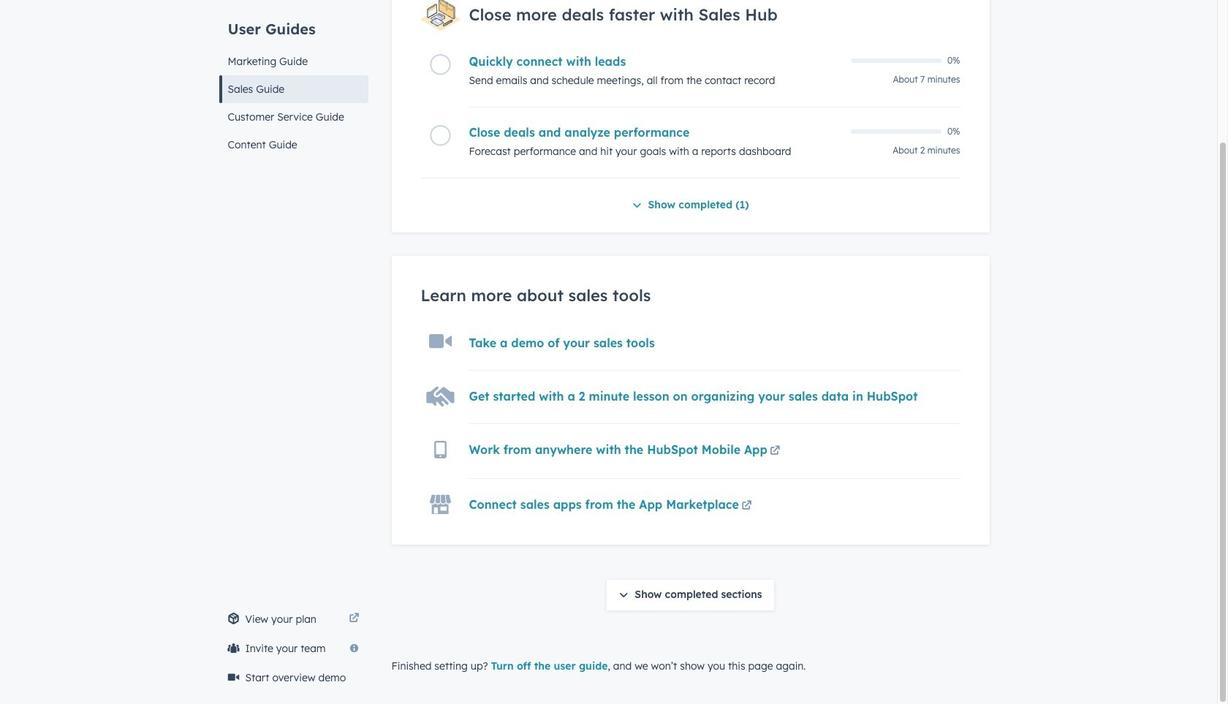 Task type: vqa. For each thing, say whether or not it's contained in the screenshot.
Link opens in a new window icon
yes



Task type: locate. For each thing, give the bounding box(es) containing it.
link opens in a new window image
[[770, 443, 781, 461], [770, 446, 781, 457], [742, 498, 752, 516], [742, 501, 752, 512], [349, 611, 359, 628], [349, 614, 359, 625]]

user guides element
[[219, 0, 368, 159]]



